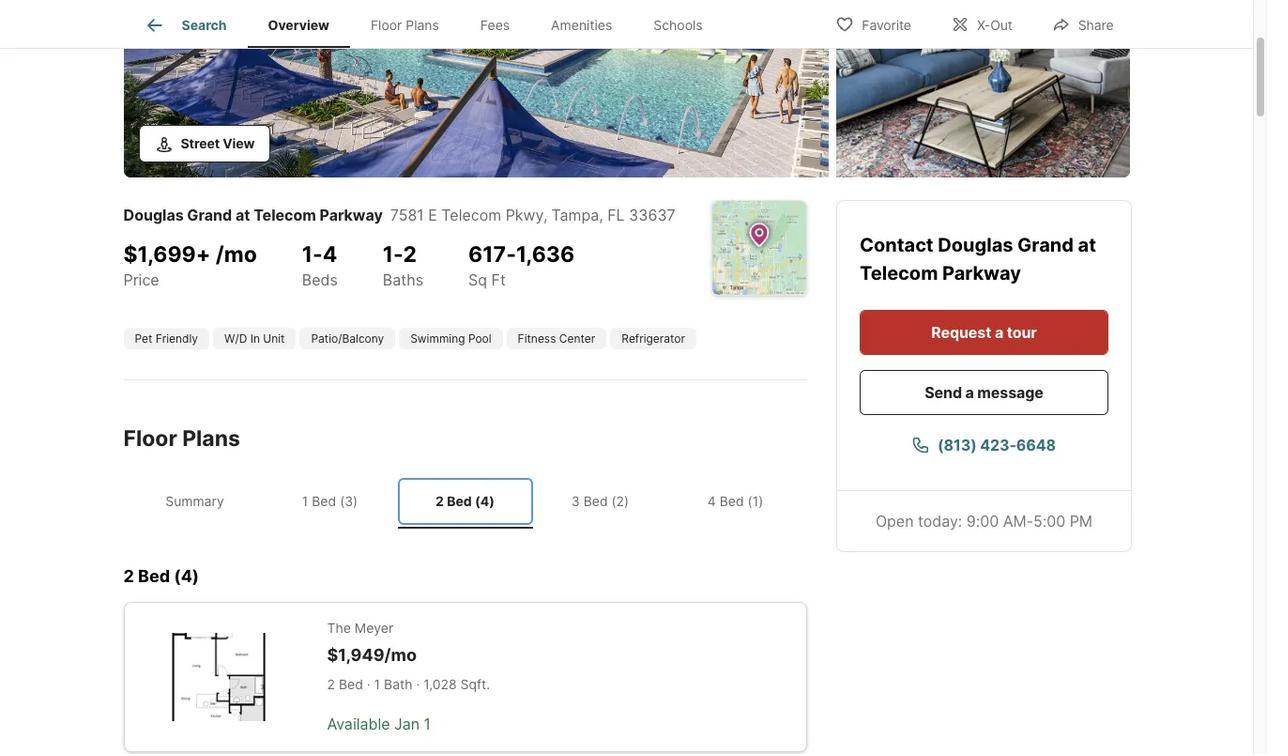 Task type: describe. For each thing, give the bounding box(es) containing it.
1 · from the left
[[367, 676, 371, 692]]

(1)
[[748, 493, 764, 509]]

pool
[[469, 331, 492, 345]]

request a tour
[[931, 323, 1037, 341]]

w/d
[[225, 331, 247, 345]]

swimming pool
[[411, 331, 492, 345]]

douglas for douglas grand at telecom parkway
[[938, 233, 1013, 256]]

share button
[[1037, 4, 1130, 43]]

$1,699+
[[124, 242, 211, 268]]

available
[[327, 714, 390, 733]]

amenities
[[551, 17, 613, 33]]

2 image image from the left
[[836, 0, 1130, 177]]

favorite
[[862, 16, 912, 32]]

fitness center
[[518, 331, 596, 345]]

1-2 baths
[[383, 242, 424, 289]]

meyer
[[355, 620, 394, 636]]

3 bed (2)
[[572, 493, 629, 509]]

tab list containing search
[[124, 0, 739, 48]]

refrigerator
[[622, 331, 686, 345]]

617-
[[469, 242, 517, 268]]

open today: 9:00 am-5:00 pm
[[876, 511, 1093, 530]]

1,028
[[424, 676, 457, 692]]

in
[[250, 331, 260, 345]]

1 , from the left
[[544, 205, 548, 224]]

$1,949/mo
[[327, 645, 417, 665]]

fees tab
[[460, 3, 531, 48]]

parkway for douglas grand at telecom parkway 7581 e telecom pkwy , tampa , fl 33637
[[320, 205, 383, 224]]

1 image image from the left
[[124, 0, 829, 177]]

a for send
[[966, 383, 974, 402]]

2 · from the left
[[417, 676, 420, 692]]

2 bed (4) tab
[[398, 478, 533, 525]]

4 inside tab
[[708, 493, 716, 509]]

2 horizontal spatial 1
[[424, 714, 431, 733]]

out
[[991, 16, 1013, 32]]

4 bed (1) tab
[[668, 478, 803, 525]]

beds
[[302, 270, 338, 289]]

at for douglas grand at telecom parkway
[[1078, 233, 1096, 256]]

0 horizontal spatial 2 bed (4)
[[124, 566, 199, 586]]

pet friendly
[[135, 331, 198, 345]]

bed for 1 bed (3) tab
[[312, 493, 336, 509]]

friendly
[[156, 331, 198, 345]]

tampa
[[552, 205, 599, 224]]

x-out
[[978, 16, 1013, 32]]

swimming
[[411, 331, 465, 345]]

amenities tab
[[531, 3, 633, 48]]

summary tab
[[127, 478, 263, 525]]

a for request
[[995, 323, 1004, 341]]

request
[[931, 323, 992, 341]]

send a message button
[[860, 370, 1109, 415]]

today:
[[918, 511, 962, 530]]

1,636
[[517, 242, 575, 268]]

2 inside 2 bed (4) tab
[[436, 493, 444, 509]]

617-1,636 sq ft
[[469, 242, 575, 289]]

5:00
[[1034, 511, 1066, 530]]

request a tour button
[[860, 309, 1109, 355]]

1 inside 1 bed (3) tab
[[302, 493, 308, 509]]

street
[[181, 135, 220, 151]]

parkway for douglas grand at telecom parkway
[[942, 262, 1021, 284]]

bed for 3 bed (2) tab
[[584, 493, 608, 509]]

baths
[[383, 270, 424, 289]]

pet
[[135, 331, 153, 345]]

unit
[[263, 331, 285, 345]]

send a message
[[925, 383, 1044, 402]]

jan
[[394, 714, 420, 733]]

(3)
[[340, 493, 358, 509]]

schools
[[654, 17, 703, 33]]

favorite button
[[820, 4, 928, 43]]

x-out button
[[935, 4, 1029, 43]]

street view button
[[139, 124, 271, 162]]

view
[[223, 135, 255, 151]]

grand for douglas grand at telecom parkway 7581 e telecom pkwy , tampa , fl 33637
[[187, 205, 232, 224]]

fl
[[608, 205, 625, 224]]

e
[[429, 205, 438, 224]]

share
[[1079, 16, 1114, 32]]

3
[[572, 493, 580, 509]]

1 bed (3)
[[302, 493, 358, 509]]

1-4 beds
[[302, 242, 338, 289]]

search link
[[144, 14, 227, 37]]

(2)
[[612, 493, 629, 509]]

overview tab
[[247, 3, 350, 48]]

pm
[[1070, 511, 1093, 530]]



Task type: locate. For each thing, give the bounding box(es) containing it.
1 horizontal spatial 1-
[[383, 242, 403, 268]]

1 horizontal spatial telecom
[[442, 205, 502, 224]]

telecom inside douglas grand at telecom parkway
[[860, 262, 938, 284]]

1
[[302, 493, 308, 509], [374, 676, 380, 692], [424, 714, 431, 733]]

1 horizontal spatial 1
[[374, 676, 380, 692]]

4 left (1)
[[708, 493, 716, 509]]

bath
[[384, 676, 413, 692]]

0 horizontal spatial douglas
[[124, 205, 184, 224]]

floor plans inside tab
[[371, 17, 439, 33]]

douglas
[[124, 205, 184, 224], [938, 233, 1013, 256]]

1 horizontal spatial image image
[[836, 0, 1130, 177]]

1 vertical spatial grand
[[1018, 233, 1074, 256]]

patio/balcony
[[311, 331, 384, 345]]

7581
[[390, 205, 424, 224]]

, left fl
[[599, 205, 604, 224]]

1- inside the '1-2 baths'
[[383, 242, 403, 268]]

0 horizontal spatial grand
[[187, 205, 232, 224]]

,
[[544, 205, 548, 224], [599, 205, 604, 224]]

send
[[925, 383, 962, 402]]

parkway up the request a tour button
[[942, 262, 1021, 284]]

plans up summary
[[182, 425, 240, 451]]

· down $1,949/mo
[[367, 676, 371, 692]]

6648
[[1017, 435, 1057, 454]]

0 vertical spatial floor plans
[[371, 17, 439, 33]]

33637
[[629, 205, 676, 224]]

a left tour
[[995, 323, 1004, 341]]

1 horizontal spatial a
[[995, 323, 1004, 341]]

telecom for douglas grand at telecom parkway
[[860, 262, 938, 284]]

image image
[[124, 0, 829, 177], [836, 0, 1130, 177]]

parkway left 7581 in the top left of the page
[[320, 205, 383, 224]]

4
[[323, 242, 338, 268], [708, 493, 716, 509]]

1- up beds
[[302, 242, 323, 268]]

1 horizontal spatial ·
[[417, 676, 420, 692]]

4 bed (1)
[[708, 493, 764, 509]]

0 horizontal spatial telecom
[[254, 205, 316, 224]]

1 horizontal spatial floor
[[371, 17, 402, 33]]

douglas grand at telecom parkway 7581 e telecom pkwy , tampa , fl 33637
[[124, 205, 676, 224]]

street view
[[181, 135, 255, 151]]

the meyer image
[[154, 633, 282, 722]]

douglas for douglas grand at telecom parkway 7581 e telecom pkwy , tampa , fl 33637
[[124, 205, 184, 224]]

1 vertical spatial floor plans
[[124, 425, 240, 451]]

1 horizontal spatial (4)
[[475, 493, 495, 509]]

tab list
[[124, 0, 739, 48], [124, 475, 807, 529]]

0 horizontal spatial ,
[[544, 205, 548, 224]]

1 tab list from the top
[[124, 0, 739, 48]]

overview
[[268, 17, 330, 33]]

fitness
[[518, 331, 556, 345]]

floor up summary
[[124, 425, 177, 451]]

message
[[978, 383, 1044, 402]]

bed for 2 bed (4) tab
[[447, 493, 472, 509]]

telecom down contact
[[860, 262, 938, 284]]

1 vertical spatial 4
[[708, 493, 716, 509]]

ft
[[492, 270, 506, 289]]

2 inside the '1-2 baths'
[[403, 242, 417, 268]]

1 vertical spatial a
[[966, 383, 974, 402]]

4 up beds
[[323, 242, 338, 268]]

1- inside the 1-4 beds
[[302, 242, 323, 268]]

sqft.
[[461, 676, 490, 692]]

floor plans left the fees
[[371, 17, 439, 33]]

floor right overview
[[371, 17, 402, 33]]

parkway inside douglas grand at telecom parkway
[[942, 262, 1021, 284]]

1 horizontal spatial grand
[[1018, 233, 1074, 256]]

floor inside tab
[[371, 17, 402, 33]]

(4)
[[475, 493, 495, 509], [174, 566, 199, 586]]

2 bed (4) inside tab
[[436, 493, 495, 509]]

1- for 4
[[302, 242, 323, 268]]

0 horizontal spatial 1-
[[302, 242, 323, 268]]

0 vertical spatial grand
[[187, 205, 232, 224]]

423-
[[981, 435, 1017, 454]]

(4) down summary tab
[[174, 566, 199, 586]]

the
[[327, 620, 351, 636]]

0 vertical spatial tab list
[[124, 0, 739, 48]]

pkwy
[[506, 205, 544, 224]]

0 horizontal spatial floor
[[124, 425, 177, 451]]

(813) 423-6648 link
[[860, 422, 1109, 467]]

3 bed (2) tab
[[533, 478, 668, 525]]

grand up "/mo"
[[187, 205, 232, 224]]

0 horizontal spatial image image
[[124, 0, 829, 177]]

(4) left '3'
[[475, 493, 495, 509]]

parkway
[[320, 205, 383, 224], [942, 262, 1021, 284]]

2 bed · 1 bath · 1,028 sqft.
[[327, 676, 490, 692]]

telecom
[[254, 205, 316, 224], [442, 205, 502, 224], [860, 262, 938, 284]]

1 horizontal spatial floor plans
[[371, 17, 439, 33]]

1 vertical spatial 2 bed (4)
[[124, 566, 199, 586]]

1 horizontal spatial 4
[[708, 493, 716, 509]]

1- up baths
[[383, 242, 403, 268]]

fees
[[481, 17, 510, 33]]

floor plans up summary
[[124, 425, 240, 451]]

contact
[[860, 233, 938, 256]]

a
[[995, 323, 1004, 341], [966, 383, 974, 402]]

telecom up the 1-4 beds
[[254, 205, 316, 224]]

grand for douglas grand at telecom parkway
[[1018, 233, 1074, 256]]

x-
[[978, 16, 991, 32]]

1 horizontal spatial parkway
[[942, 262, 1021, 284]]

1 vertical spatial (4)
[[174, 566, 199, 586]]

summary
[[166, 493, 224, 509]]

floor
[[371, 17, 402, 33], [124, 425, 177, 451]]

grand up tour
[[1018, 233, 1074, 256]]

1 horizontal spatial douglas
[[938, 233, 1013, 256]]

search
[[182, 17, 227, 33]]

1 vertical spatial plans
[[182, 425, 240, 451]]

(813)
[[938, 435, 977, 454]]

1 vertical spatial douglas
[[938, 233, 1013, 256]]

0 horizontal spatial 4
[[323, 242, 338, 268]]

1 1- from the left
[[302, 242, 323, 268]]

9:00
[[967, 511, 999, 530]]

0 horizontal spatial parkway
[[320, 205, 383, 224]]

0 vertical spatial douglas
[[124, 205, 184, 224]]

plans
[[406, 17, 439, 33], [182, 425, 240, 451]]

0 vertical spatial a
[[995, 323, 1004, 341]]

0 horizontal spatial a
[[966, 383, 974, 402]]

center
[[560, 331, 596, 345]]

·
[[367, 676, 371, 692], [417, 676, 420, 692]]

at
[[236, 205, 250, 224], [1078, 233, 1096, 256]]

1 vertical spatial at
[[1078, 233, 1096, 256]]

bed
[[312, 493, 336, 509], [447, 493, 472, 509], [584, 493, 608, 509], [720, 493, 744, 509], [138, 566, 170, 586], [339, 676, 363, 692]]

2 bed (4)
[[436, 493, 495, 509], [124, 566, 199, 586]]

, left tampa
[[544, 205, 548, 224]]

bed for 4 bed (1) tab
[[720, 493, 744, 509]]

1 vertical spatial parkway
[[942, 262, 1021, 284]]

sq
[[469, 270, 487, 289]]

1 horizontal spatial ,
[[599, 205, 604, 224]]

0 vertical spatial 1
[[302, 493, 308, 509]]

0 vertical spatial 2 bed (4)
[[436, 493, 495, 509]]

(813) 423-6648
[[938, 435, 1057, 454]]

2 vertical spatial 1
[[424, 714, 431, 733]]

telecom for douglas grand at telecom parkway 7581 e telecom pkwy , tampa , fl 33637
[[254, 205, 316, 224]]

the meyer $1,949/mo
[[327, 620, 417, 665]]

0 horizontal spatial (4)
[[174, 566, 199, 586]]

1 vertical spatial floor
[[124, 425, 177, 451]]

open
[[876, 511, 914, 530]]

2 tab list from the top
[[124, 475, 807, 529]]

0 vertical spatial floor
[[371, 17, 402, 33]]

1 vertical spatial 1
[[374, 676, 380, 692]]

0 horizontal spatial ·
[[367, 676, 371, 692]]

0 vertical spatial plans
[[406, 17, 439, 33]]

$1,699+ /mo price
[[124, 242, 257, 289]]

(813) 423-6648 button
[[860, 422, 1109, 467]]

at for douglas grand at telecom parkway 7581 e telecom pkwy , tampa , fl 33637
[[236, 205, 250, 224]]

4 inside the 1-4 beds
[[323, 242, 338, 268]]

0 vertical spatial at
[[236, 205, 250, 224]]

0 horizontal spatial 1
[[302, 493, 308, 509]]

a right send
[[966, 383, 974, 402]]

price
[[124, 270, 159, 289]]

0 vertical spatial 4
[[323, 242, 338, 268]]

2 horizontal spatial telecom
[[860, 262, 938, 284]]

map entry image
[[712, 201, 806, 294]]

1-
[[302, 242, 323, 268], [383, 242, 403, 268]]

plans inside floor plans tab
[[406, 17, 439, 33]]

douglas grand at telecom parkway
[[860, 233, 1096, 284]]

2 , from the left
[[599, 205, 604, 224]]

floor plans tab
[[350, 3, 460, 48]]

/mo
[[216, 242, 257, 268]]

1 bed (3) tab
[[263, 478, 398, 525]]

douglas inside douglas grand at telecom parkway
[[938, 233, 1013, 256]]

0 vertical spatial (4)
[[475, 493, 495, 509]]

0 horizontal spatial floor plans
[[124, 425, 240, 451]]

douglas up $1,699+
[[124, 205, 184, 224]]

1 horizontal spatial plans
[[406, 17, 439, 33]]

douglas up the request a tour button
[[938, 233, 1013, 256]]

at inside douglas grand at telecom parkway
[[1078, 233, 1096, 256]]

2
[[403, 242, 417, 268], [436, 493, 444, 509], [124, 566, 134, 586], [327, 676, 335, 692]]

grand inside douglas grand at telecom parkway
[[1018, 233, 1074, 256]]

(4) inside tab
[[475, 493, 495, 509]]

w/d in unit
[[225, 331, 285, 345]]

available jan 1
[[327, 714, 431, 733]]

0 horizontal spatial at
[[236, 205, 250, 224]]

1 right jan
[[424, 714, 431, 733]]

1 left bath
[[374, 676, 380, 692]]

tour
[[1007, 323, 1037, 341]]

1- for 2
[[383, 242, 403, 268]]

· right bath
[[417, 676, 420, 692]]

0 vertical spatial parkway
[[320, 205, 383, 224]]

tab list containing summary
[[124, 475, 807, 529]]

1 horizontal spatial 2 bed (4)
[[436, 493, 495, 509]]

am-
[[1003, 511, 1034, 530]]

plans left the fees
[[406, 17, 439, 33]]

1 vertical spatial tab list
[[124, 475, 807, 529]]

bed inside tab
[[720, 493, 744, 509]]

0 horizontal spatial plans
[[182, 425, 240, 451]]

1 horizontal spatial at
[[1078, 233, 1096, 256]]

grand
[[187, 205, 232, 224], [1018, 233, 1074, 256]]

2 1- from the left
[[383, 242, 403, 268]]

schools tab
[[633, 3, 724, 48]]

floor plans
[[371, 17, 439, 33], [124, 425, 240, 451]]

telecom right e
[[442, 205, 502, 224]]

1 left (3)
[[302, 493, 308, 509]]



Task type: vqa. For each thing, say whether or not it's contained in the screenshot.
/100 related to Rider's
no



